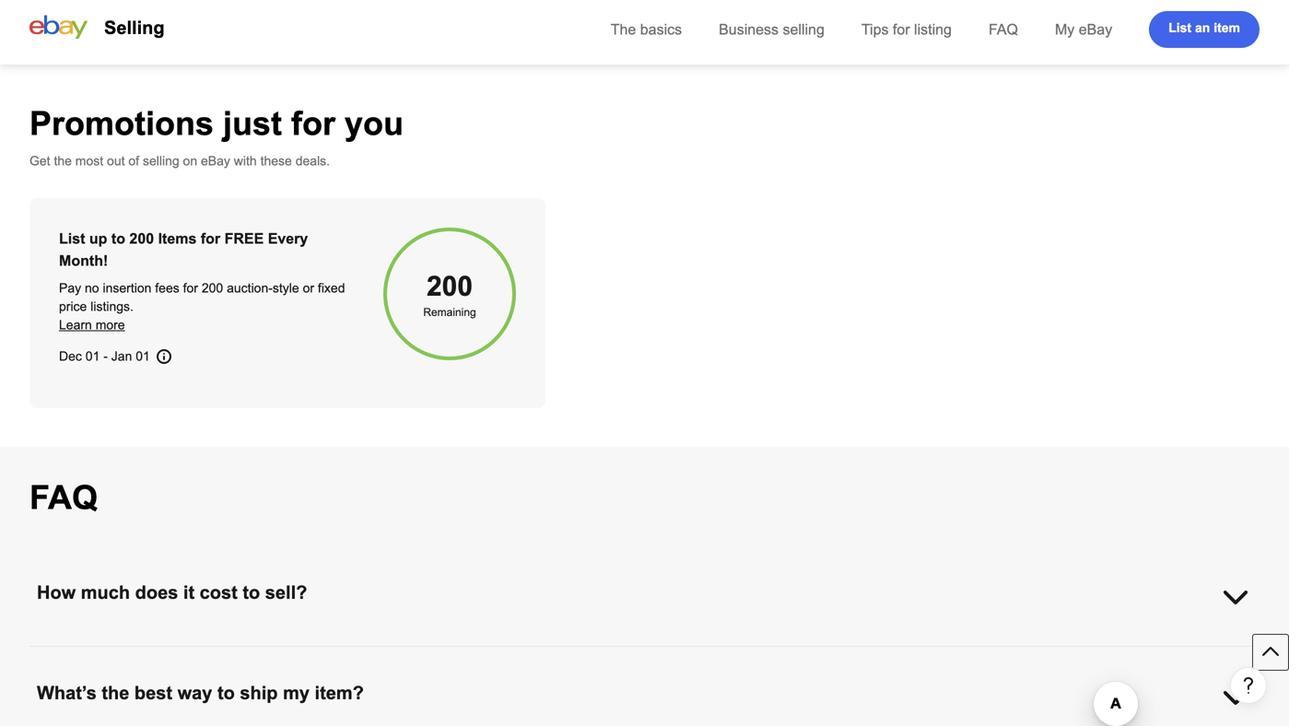 Task type: vqa. For each thing, say whether or not it's contained in the screenshot.
AUTOMOTIVE
no



Task type: describe. For each thing, give the bounding box(es) containing it.
business selling
[[719, 21, 825, 38]]

get
[[29, 154, 50, 168]]

200 remaining
[[423, 271, 476, 318]]

pay
[[59, 281, 81, 295]]

insertion
[[103, 281, 152, 295]]

what's
[[37, 683, 97, 703]]

on
[[183, 154, 197, 168]]

1 vertical spatial ebay
[[201, 154, 230, 168]]

1 horizontal spatial ebay
[[1079, 21, 1113, 38]]

-
[[103, 349, 108, 364]]

much
[[81, 583, 130, 603]]

tips for listing
[[862, 21, 952, 38]]

fixed
[[318, 281, 345, 295]]

tips
[[862, 21, 889, 38]]

how
[[37, 583, 76, 603]]

200 inside list up to 200 items for free every month!
[[129, 230, 154, 247]]

month!
[[59, 253, 108, 269]]

free
[[225, 230, 264, 247]]

200 inside pay no insertion fees for 200 auction-style or fixed price listings. learn more
[[202, 281, 223, 295]]

promotions
[[29, 105, 214, 142]]

basics
[[640, 21, 682, 38]]

2 01 from the left
[[136, 349, 150, 364]]

auction-
[[227, 281, 273, 295]]

way
[[178, 683, 212, 703]]

these
[[260, 154, 292, 168]]

my
[[1055, 21, 1075, 38]]

does
[[135, 583, 178, 603]]

dec 01 - jan 01
[[59, 349, 150, 364]]

sell?
[[265, 583, 307, 603]]

item
[[1214, 21, 1241, 35]]

listings.
[[91, 300, 134, 314]]

jan
[[111, 349, 132, 364]]

business
[[719, 21, 779, 38]]

best
[[134, 683, 172, 703]]

list an item
[[1169, 21, 1241, 35]]

the
[[611, 21, 636, 38]]

promotions just for you
[[29, 105, 404, 142]]

listing
[[914, 21, 952, 38]]

how much does it cost to sell?
[[37, 583, 307, 603]]

of
[[128, 154, 139, 168]]

business selling link
[[719, 21, 825, 38]]

learn
[[59, 318, 92, 332]]



Task type: locate. For each thing, give the bounding box(es) containing it.
dec
[[59, 349, 82, 364]]

0 vertical spatial selling
[[783, 21, 825, 38]]

0 horizontal spatial ebay
[[201, 154, 230, 168]]

the left best
[[102, 683, 129, 703]]

it
[[183, 583, 195, 603]]

2 vertical spatial to
[[217, 683, 235, 703]]

selling right business
[[783, 21, 825, 38]]

list up to 200 items for free every month!
[[59, 230, 308, 269]]

get the most out of selling on ebay with these deals.
[[29, 154, 330, 168]]

selling
[[104, 18, 165, 38]]

200 inside 200 remaining
[[427, 271, 473, 302]]

up
[[89, 230, 107, 247]]

faq
[[989, 21, 1018, 38], [29, 479, 98, 516]]

for right items in the top of the page
[[201, 230, 220, 247]]

01 left -
[[86, 349, 100, 364]]

0 horizontal spatial faq
[[29, 479, 98, 516]]

to right cost
[[243, 583, 260, 603]]

the basics
[[611, 21, 682, 38]]

200 left auction-
[[202, 281, 223, 295]]

just
[[223, 105, 282, 142]]

the
[[54, 154, 72, 168], [102, 683, 129, 703]]

deals.
[[296, 154, 330, 168]]

1 horizontal spatial 01
[[136, 349, 150, 364]]

help, opens dialogs image
[[1240, 676, 1258, 695]]

1 vertical spatial the
[[102, 683, 129, 703]]

2 horizontal spatial 200
[[427, 271, 473, 302]]

no
[[85, 281, 99, 295]]

1 horizontal spatial 200
[[202, 281, 223, 295]]

to right up
[[111, 230, 125, 247]]

for inside pay no insertion fees for 200 auction-style or fixed price listings. learn more
[[183, 281, 198, 295]]

my
[[283, 683, 310, 703]]

for up deals.
[[291, 105, 336, 142]]

1 01 from the left
[[86, 349, 100, 364]]

1 vertical spatial list
[[59, 230, 85, 247]]

200 left items in the top of the page
[[129, 230, 154, 247]]

my ebay
[[1055, 21, 1113, 38]]

every
[[268, 230, 308, 247]]

faq link
[[989, 21, 1018, 38]]

01 right jan
[[136, 349, 150, 364]]

1 vertical spatial to
[[243, 583, 260, 603]]

ebay right 'my'
[[1079, 21, 1113, 38]]

item?
[[315, 683, 364, 703]]

the right get
[[54, 154, 72, 168]]

with
[[234, 154, 257, 168]]

the for get
[[54, 154, 72, 168]]

list
[[1169, 21, 1192, 35], [59, 230, 85, 247]]

more
[[96, 318, 125, 332]]

selling
[[783, 21, 825, 38], [143, 154, 179, 168]]

for inside list up to 200 items for free every month!
[[201, 230, 220, 247]]

or
[[303, 281, 314, 295]]

fees
[[155, 281, 180, 295]]

you
[[345, 105, 404, 142]]

list for list up to 200 items for free every month!
[[59, 230, 85, 247]]

1 horizontal spatial faq
[[989, 21, 1018, 38]]

the basics link
[[611, 21, 682, 38]]

0 horizontal spatial 01
[[86, 349, 100, 364]]

to inside list up to 200 items for free every month!
[[111, 230, 125, 247]]

for right fees
[[183, 281, 198, 295]]

ship
[[240, 683, 278, 703]]

to
[[111, 230, 125, 247], [243, 583, 260, 603], [217, 683, 235, 703]]

the for what's
[[102, 683, 129, 703]]

2 horizontal spatial to
[[243, 583, 260, 603]]

0 vertical spatial the
[[54, 154, 72, 168]]

01
[[86, 349, 100, 364], [136, 349, 150, 364]]

list inside list up to 200 items for free every month!
[[59, 230, 85, 247]]

to right way
[[217, 683, 235, 703]]

cost
[[200, 583, 238, 603]]

0 horizontal spatial list
[[59, 230, 85, 247]]

items
[[158, 230, 197, 247]]

remaining
[[423, 306, 476, 318]]

list left an
[[1169, 21, 1192, 35]]

pay no insertion fees for 200 auction-style or fixed price listings. learn more
[[59, 281, 345, 332]]

ebay
[[1079, 21, 1113, 38], [201, 154, 230, 168]]

tips for listing link
[[862, 21, 952, 38]]

list an item link
[[1150, 11, 1260, 48]]

learn more link
[[59, 318, 125, 332]]

1 horizontal spatial list
[[1169, 21, 1192, 35]]

for
[[893, 21, 910, 38], [291, 105, 336, 142], [201, 230, 220, 247], [183, 281, 198, 295]]

1 vertical spatial faq
[[29, 479, 98, 516]]

0 horizontal spatial the
[[54, 154, 72, 168]]

for right 'tips'
[[893, 21, 910, 38]]

0 vertical spatial ebay
[[1079, 21, 1113, 38]]

an
[[1195, 21, 1211, 35]]

style
[[273, 281, 299, 295]]

1 horizontal spatial the
[[102, 683, 129, 703]]

0 vertical spatial faq
[[989, 21, 1018, 38]]

0 horizontal spatial selling
[[143, 154, 179, 168]]

what's the best way to ship my item?
[[37, 683, 364, 703]]

out
[[107, 154, 125, 168]]

my ebay link
[[1055, 21, 1113, 38]]

most
[[75, 154, 103, 168]]

200
[[129, 230, 154, 247], [427, 271, 473, 302], [202, 281, 223, 295]]

0 horizontal spatial 200
[[129, 230, 154, 247]]

price
[[59, 300, 87, 314]]

200 up remaining
[[427, 271, 473, 302]]

list for list an item
[[1169, 21, 1192, 35]]

0 vertical spatial to
[[111, 230, 125, 247]]

selling right 'of'
[[143, 154, 179, 168]]

ebay right on
[[201, 154, 230, 168]]

0 vertical spatial list
[[1169, 21, 1192, 35]]

1 horizontal spatial to
[[217, 683, 235, 703]]

list up month! at the top of page
[[59, 230, 85, 247]]

1 vertical spatial selling
[[143, 154, 179, 168]]

1 horizontal spatial selling
[[783, 21, 825, 38]]

0 horizontal spatial to
[[111, 230, 125, 247]]



